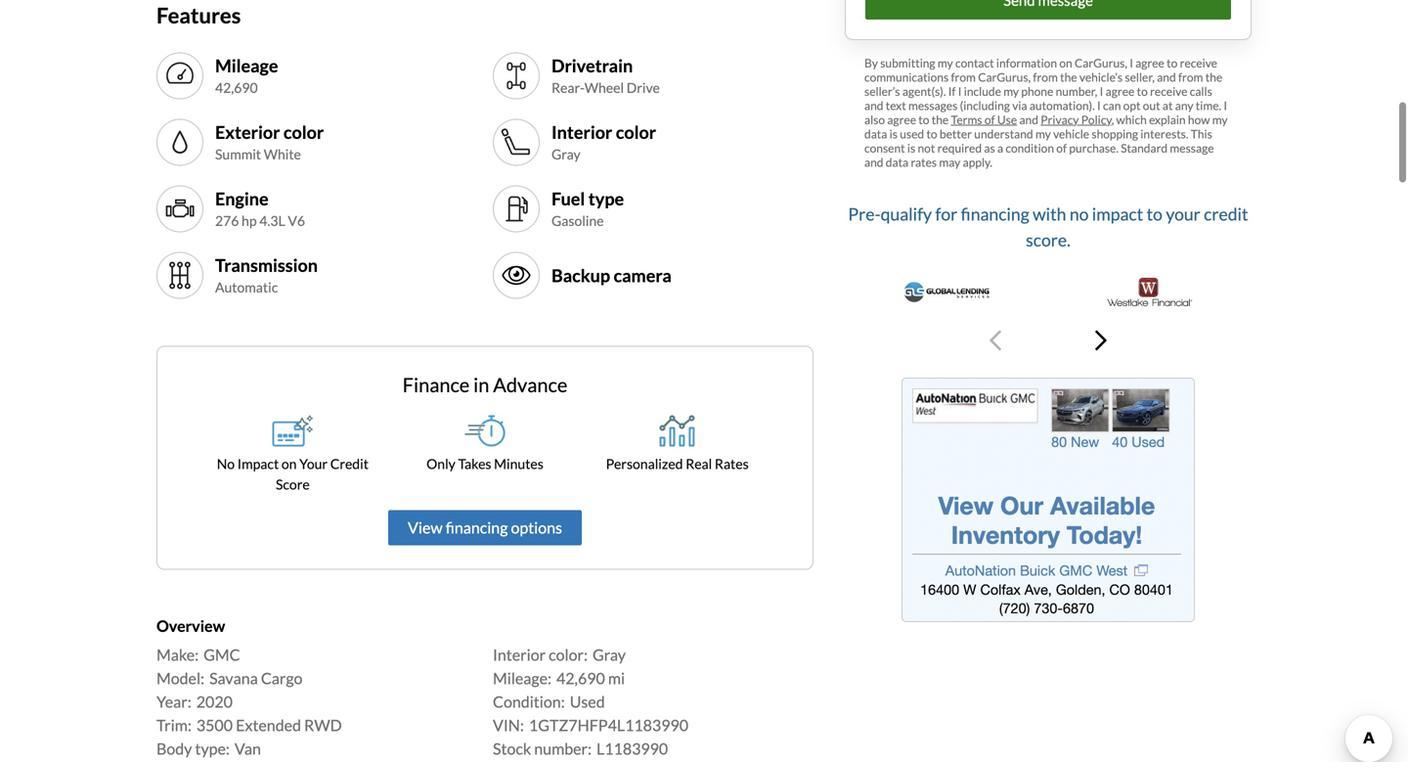 Task type: locate. For each thing, give the bounding box(es) containing it.
cargurus,
[[1075, 56, 1128, 70], [978, 70, 1031, 84]]

no
[[1070, 204, 1089, 224]]

0 vertical spatial agree
[[1136, 56, 1165, 70]]

1 horizontal spatial cargurus,
[[1075, 56, 1128, 70]]

credit
[[1204, 204, 1249, 224]]

2 horizontal spatial from
[[1179, 70, 1204, 84]]

rear-
[[552, 79, 585, 96]]

financing right view
[[446, 518, 508, 537]]

4.3l
[[260, 212, 285, 229]]

0 horizontal spatial is
[[890, 126, 898, 141]]

to right seller, in the right of the page
[[1167, 56, 1178, 70]]

i right if on the right top
[[958, 84, 962, 98]]

of down 'privacy'
[[1057, 141, 1067, 155]]

any
[[1176, 98, 1194, 112]]

0 horizontal spatial 42,690
[[215, 79, 258, 96]]

on up number,
[[1060, 56, 1073, 70]]

color for interior color
[[616, 121, 656, 143]]

color inside "interior color gray"
[[616, 121, 656, 143]]

on inside by submitting my contact information on cargurus, i agree to receive communications from cargurus, from the vehicle's seller, and from the seller's agent(s). if i include my phone number, i agree to receive calls and text messages (including via automation). i can opt out at any time. i also agree to the
[[1060, 56, 1073, 70]]

1 horizontal spatial agree
[[1106, 84, 1135, 98]]

on up the score
[[282, 455, 297, 472]]

is left used
[[890, 126, 898, 141]]

agree
[[1136, 56, 1165, 70], [1106, 84, 1135, 98], [888, 112, 917, 126]]

interior up mileage:
[[493, 645, 546, 664]]

takes
[[458, 455, 492, 472]]

chevron left image
[[990, 329, 1002, 352]]

financing inside button
[[446, 518, 508, 537]]

interests.
[[1141, 126, 1189, 141]]

i right number,
[[1100, 84, 1104, 98]]

summit
[[215, 146, 261, 163]]

gray inside "interior color gray"
[[552, 146, 581, 163]]

0 horizontal spatial cargurus,
[[978, 70, 1031, 84]]

if
[[949, 84, 956, 98]]

real
[[686, 455, 712, 472]]

agree up the out
[[1136, 56, 1165, 70]]

better
[[940, 126, 972, 141]]

financing
[[961, 204, 1030, 224], [446, 518, 508, 537]]

drivetrain
[[552, 55, 633, 76]]

my left 'phone'
[[1004, 84, 1019, 98]]

from
[[951, 70, 976, 84], [1033, 70, 1058, 84], [1179, 70, 1204, 84]]

and right seller, in the right of the page
[[1157, 70, 1177, 84]]

interior inside 'interior color: gray mileage: 42,690 mi condition: used vin: 1gtz7hfp4l1183990 stock number: l1183990'
[[493, 645, 546, 664]]

contact
[[956, 56, 994, 70]]

receive up calls
[[1180, 56, 1218, 70]]

gray up mi
[[593, 645, 626, 664]]

1 vertical spatial of
[[1057, 141, 1067, 155]]

used
[[900, 126, 925, 141]]

interior down rear- on the left top of page
[[552, 121, 613, 143]]

mileage
[[215, 55, 278, 76]]

type:
[[195, 739, 230, 758]]

via
[[1013, 98, 1028, 112]]

by submitting my contact information on cargurus, i agree to receive communications from cargurus, from the vehicle's seller, and from the seller's agent(s). if i include my phone number, i agree to receive calls and text messages (including via automation). i can opt out at any time. i also agree to the
[[865, 56, 1228, 126]]

gmc
[[204, 645, 240, 664]]

0 vertical spatial interior
[[552, 121, 613, 143]]

gray inside 'interior color: gray mileage: 42,690 mi condition: used vin: 1gtz7hfp4l1183990 stock number: l1183990'
[[593, 645, 626, 664]]

gray
[[552, 146, 581, 163], [593, 645, 626, 664]]

color
[[284, 121, 324, 143], [616, 121, 656, 143]]

0 horizontal spatial interior
[[493, 645, 546, 664]]

interior inside "interior color gray"
[[552, 121, 613, 143]]

your
[[299, 455, 328, 472]]

include
[[964, 84, 1002, 98]]

1 vertical spatial gray
[[593, 645, 626, 664]]

data down text
[[865, 126, 888, 141]]

1 horizontal spatial 42,690
[[557, 669, 605, 688]]

automation).
[[1030, 98, 1095, 112]]

blind spot monitoring image
[[501, 260, 532, 291]]

agree up ,
[[1106, 84, 1135, 98]]

0 vertical spatial 42,690
[[215, 79, 258, 96]]

1 from from the left
[[951, 70, 976, 84]]

0 horizontal spatial color
[[284, 121, 324, 143]]

2 vertical spatial agree
[[888, 112, 917, 126]]

to right used
[[927, 126, 938, 141]]

chevron right image
[[1096, 329, 1107, 352]]

pre-qualify for financing with no impact to your credit score. button
[[845, 192, 1252, 370]]

phone
[[1022, 84, 1054, 98]]

this
[[1191, 126, 1213, 141]]

transmission
[[215, 254, 318, 276]]

overview
[[157, 616, 225, 635]]

purchase.
[[1070, 141, 1119, 155]]

communications
[[865, 70, 949, 84]]

also
[[865, 112, 885, 126]]

from up (including
[[951, 70, 976, 84]]

view
[[408, 518, 443, 537]]

42,690 inside 'interior color: gray mileage: 42,690 mi condition: used vin: 1gtz7hfp4l1183990 stock number: l1183990'
[[557, 669, 605, 688]]

impact
[[238, 455, 279, 472]]

1 horizontal spatial interior
[[552, 121, 613, 143]]

agree right also
[[888, 112, 917, 126]]

to inside pre-qualify for financing with no impact to your credit score.
[[1147, 204, 1163, 224]]

cargo
[[261, 669, 303, 688]]

required
[[938, 141, 982, 155]]

1 vertical spatial on
[[282, 455, 297, 472]]

financing right for
[[961, 204, 1030, 224]]

(including
[[960, 98, 1010, 112]]

number,
[[1056, 84, 1098, 98]]

0 horizontal spatial on
[[282, 455, 297, 472]]

42,690 inside mileage 42,690
[[215, 79, 258, 96]]

seller,
[[1125, 70, 1155, 84]]

1 vertical spatial 42,690
[[557, 669, 605, 688]]

from up any
[[1179, 70, 1204, 84]]

advertisement region
[[902, 377, 1195, 622]]

model:
[[157, 669, 205, 688]]

to down the agent(s).
[[919, 112, 930, 126]]

0 vertical spatial on
[[1060, 56, 1073, 70]]

the up time.
[[1206, 70, 1223, 84]]

1 vertical spatial interior
[[493, 645, 546, 664]]

my
[[938, 56, 953, 70], [1004, 84, 1019, 98], [1213, 112, 1228, 126], [1036, 126, 1051, 141]]

to left your
[[1147, 204, 1163, 224]]

mileage:
[[493, 669, 552, 688]]

of left "use"
[[985, 112, 995, 126]]

rates
[[911, 155, 937, 169]]

personalized
[[606, 455, 683, 472]]

backup
[[552, 264, 611, 286]]

agent(s).
[[903, 84, 946, 98]]

0 horizontal spatial financing
[[446, 518, 508, 537]]

0 horizontal spatial gray
[[552, 146, 581, 163]]

no
[[217, 455, 235, 472]]

color down drive
[[616, 121, 656, 143]]

on
[[1060, 56, 1073, 70], [282, 455, 297, 472]]

the up automation).
[[1061, 70, 1078, 84]]

0 horizontal spatial from
[[951, 70, 976, 84]]

and
[[1157, 70, 1177, 84], [865, 98, 884, 112], [1020, 112, 1039, 126], [865, 155, 884, 169]]

receive up explain
[[1150, 84, 1188, 98]]

my up if on the right top
[[938, 56, 953, 70]]

color up white
[[284, 121, 324, 143]]

interior color image
[[501, 127, 532, 158]]

text
[[886, 98, 907, 112]]

data left rates
[[886, 155, 909, 169]]

calls
[[1190, 84, 1213, 98]]

finance
[[403, 373, 470, 397]]

rwd
[[304, 716, 342, 735]]

cargurus, up number,
[[1075, 56, 1128, 70]]

the left terms
[[932, 112, 949, 126]]

engine
[[215, 188, 269, 209]]

messages
[[909, 98, 958, 112]]

1 horizontal spatial gray
[[593, 645, 626, 664]]

is
[[890, 126, 898, 141], [908, 141, 916, 155]]

type
[[589, 188, 624, 209]]

from up automation).
[[1033, 70, 1058, 84]]

engine image
[[164, 193, 196, 225]]

on inside no impact on your credit score
[[282, 455, 297, 472]]

1 vertical spatial financing
[[446, 518, 508, 537]]

1 horizontal spatial on
[[1060, 56, 1073, 70]]

data
[[865, 126, 888, 141], [886, 155, 909, 169]]

exterior color image
[[164, 127, 196, 158]]

1 horizontal spatial financing
[[961, 204, 1030, 224]]

i right vehicle's
[[1130, 56, 1134, 70]]

42,690 up used
[[557, 669, 605, 688]]

42,690 down mileage
[[215, 79, 258, 96]]

make:
[[157, 645, 199, 664]]

mileage 42,690
[[215, 55, 278, 96]]

and down also
[[865, 155, 884, 169]]

shopping
[[1092, 126, 1139, 141]]

1 horizontal spatial from
[[1033, 70, 1058, 84]]

1 horizontal spatial of
[[1057, 141, 1067, 155]]

options
[[511, 518, 562, 537]]

3500
[[197, 716, 233, 735]]

v6
[[288, 212, 305, 229]]

2 color from the left
[[616, 121, 656, 143]]

can
[[1103, 98, 1121, 112]]

2 horizontal spatial agree
[[1136, 56, 1165, 70]]

i left can
[[1098, 98, 1101, 112]]

0 vertical spatial of
[[985, 112, 995, 126]]

1 color from the left
[[284, 121, 324, 143]]

0 vertical spatial financing
[[961, 204, 1030, 224]]

the
[[1061, 70, 1078, 84], [1206, 70, 1223, 84], [932, 112, 949, 126]]

0 vertical spatial gray
[[552, 146, 581, 163]]

gray up fuel
[[552, 146, 581, 163]]

1 horizontal spatial color
[[616, 121, 656, 143]]

0 horizontal spatial agree
[[888, 112, 917, 126]]

information
[[997, 56, 1058, 70]]

1 horizontal spatial is
[[908, 141, 916, 155]]

may
[[940, 155, 961, 169]]

color inside exterior color summit white
[[284, 121, 324, 143]]

exterior
[[215, 121, 280, 143]]

gray for color:
[[593, 645, 626, 664]]

cargurus, up via
[[978, 70, 1031, 84]]

is left not at the right top
[[908, 141, 916, 155]]

1 vertical spatial receive
[[1150, 84, 1188, 98]]

i
[[1130, 56, 1134, 70], [958, 84, 962, 98], [1100, 84, 1104, 98], [1098, 98, 1101, 112], [1224, 98, 1228, 112]]

1 vertical spatial agree
[[1106, 84, 1135, 98]]



Task type: describe. For each thing, give the bounding box(es) containing it.
my right how
[[1213, 112, 1228, 126]]

0 vertical spatial data
[[865, 126, 888, 141]]

fuel type image
[[501, 193, 532, 225]]

explain
[[1150, 112, 1186, 126]]

color:
[[549, 645, 588, 664]]

not
[[918, 141, 936, 155]]

pre-qualify for financing with no impact to your credit score.
[[849, 204, 1249, 250]]

terms
[[951, 112, 983, 126]]

finance in advance
[[403, 373, 568, 397]]

understand
[[975, 126, 1034, 141]]

0 vertical spatial receive
[[1180, 56, 1218, 70]]

engine 276 hp 4.3l v6
[[215, 188, 305, 229]]

message
[[1170, 141, 1214, 155]]

out
[[1143, 98, 1161, 112]]

impact
[[1093, 204, 1144, 224]]

0 horizontal spatial the
[[932, 112, 949, 126]]

extended
[[236, 716, 301, 735]]

fuel type gasoline
[[552, 188, 624, 229]]

credit
[[330, 455, 369, 472]]

stock
[[493, 739, 531, 758]]

transmission automatic
[[215, 254, 318, 296]]

condition:
[[493, 692, 565, 711]]

276
[[215, 212, 239, 229]]

transmission image
[[164, 260, 196, 291]]

0 horizontal spatial of
[[985, 112, 995, 126]]

fuel
[[552, 188, 585, 209]]

drive
[[627, 79, 660, 96]]

gray for color
[[552, 146, 581, 163]]

vin:
[[493, 716, 524, 735]]

no impact on your credit score
[[217, 455, 369, 493]]

view financing options
[[408, 518, 562, 537]]

advance
[[493, 373, 568, 397]]

by
[[865, 56, 878, 70]]

features
[[157, 2, 241, 28]]

mileage image
[[164, 60, 196, 91]]

and left text
[[865, 98, 884, 112]]

rates
[[715, 455, 749, 472]]

use
[[998, 112, 1018, 126]]

1 vertical spatial data
[[886, 155, 909, 169]]

only
[[427, 455, 456, 472]]

how
[[1188, 112, 1211, 126]]

apply.
[[963, 155, 993, 169]]

i right time.
[[1224, 98, 1228, 112]]

automatic
[[215, 279, 278, 296]]

time.
[[1196, 98, 1222, 112]]

body
[[157, 739, 192, 758]]

make: gmc model: savana cargo year: 2020 trim: 3500 extended rwd body type: van
[[157, 645, 342, 758]]

exterior color summit white
[[215, 121, 324, 163]]

year:
[[157, 692, 192, 711]]

used
[[570, 692, 605, 711]]

trim:
[[157, 716, 192, 735]]

terms of use link
[[951, 112, 1018, 126]]

condition
[[1006, 141, 1055, 155]]

to left at
[[1137, 84, 1148, 98]]

terms of use and privacy policy
[[951, 112, 1112, 126]]

qualify
[[881, 204, 932, 224]]

seller's
[[865, 84, 901, 98]]

drivetrain image
[[501, 60, 532, 91]]

minutes
[[494, 455, 544, 472]]

interior for color:
[[493, 645, 546, 664]]

vehicle
[[1054, 126, 1090, 141]]

which
[[1117, 112, 1147, 126]]

of inside , which explain how my data is used to better understand my vehicle shopping interests. this consent is not required as a condition of purchase. standard message and data rates may apply.
[[1057, 141, 1067, 155]]

and right "use"
[[1020, 112, 1039, 126]]

for
[[936, 204, 958, 224]]

score.
[[1026, 229, 1071, 250]]

and inside , which explain how my data is used to better understand my vehicle shopping interests. this consent is not required as a condition of purchase. standard message and data rates may apply.
[[865, 155, 884, 169]]

hp
[[242, 212, 257, 229]]

vehicle's
[[1080, 70, 1123, 84]]

1 horizontal spatial the
[[1061, 70, 1078, 84]]

your
[[1166, 204, 1201, 224]]

financing inside pre-qualify for financing with no impact to your credit score.
[[961, 204, 1030, 224]]

personalized real rates
[[606, 455, 749, 472]]

consent
[[865, 141, 905, 155]]

color for exterior color
[[284, 121, 324, 143]]

policy
[[1082, 112, 1112, 126]]

van
[[235, 739, 261, 758]]

at
[[1163, 98, 1173, 112]]

interior color: gray mileage: 42,690 mi condition: used vin: 1gtz7hfp4l1183990 stock number: l1183990
[[493, 645, 689, 758]]

,
[[1112, 112, 1114, 126]]

white
[[264, 146, 301, 163]]

pre-
[[849, 204, 881, 224]]

interior for color
[[552, 121, 613, 143]]

2 from from the left
[[1033, 70, 1058, 84]]

to inside , which explain how my data is used to better understand my vehicle shopping interests. this consent is not required as a condition of purchase. standard message and data rates may apply.
[[927, 126, 938, 141]]

3 from from the left
[[1179, 70, 1204, 84]]

2 horizontal spatial the
[[1206, 70, 1223, 84]]

wheel
[[585, 79, 624, 96]]

a
[[998, 141, 1004, 155]]

with
[[1033, 204, 1067, 224]]

as
[[984, 141, 996, 155]]

my left vehicle
[[1036, 126, 1051, 141]]

only takes minutes
[[427, 455, 544, 472]]

camera
[[614, 264, 672, 286]]

privacy
[[1041, 112, 1079, 126]]



Task type: vqa. For each thing, say whether or not it's contained in the screenshot.
see corresponding to See finance >
no



